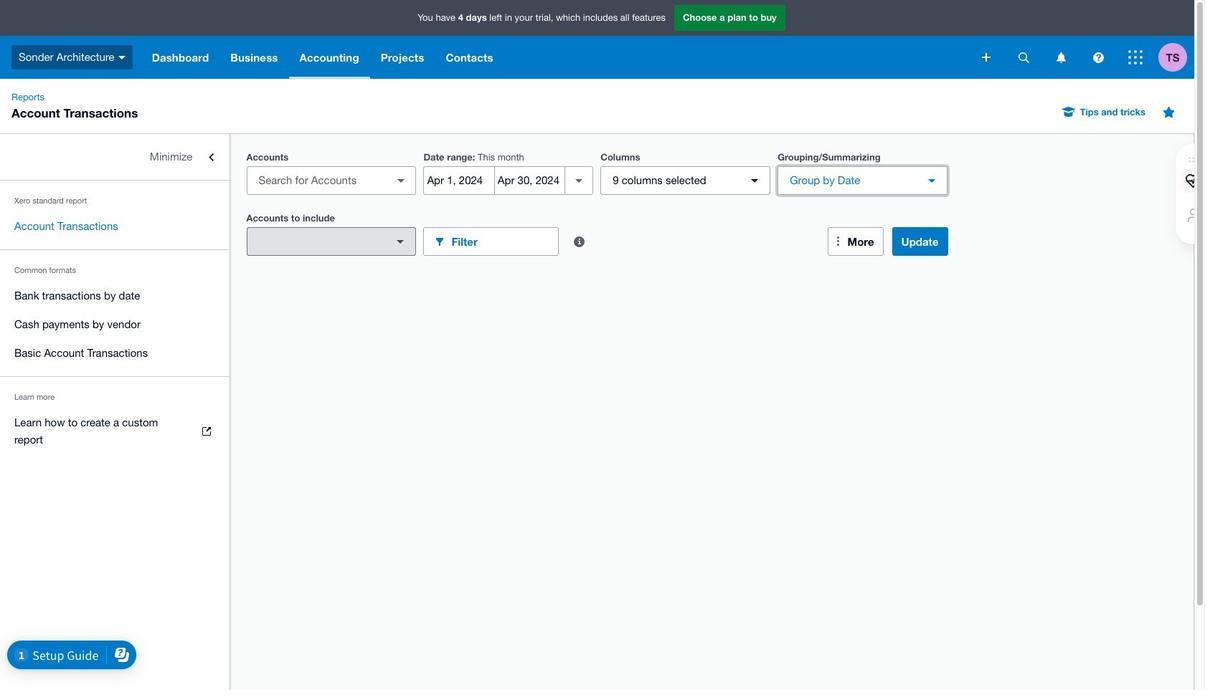 Task type: locate. For each thing, give the bounding box(es) containing it.
banner
[[0, 0, 1195, 79]]

svg image
[[1129, 50, 1143, 65], [1093, 52, 1104, 63]]

1 horizontal spatial svg image
[[1129, 50, 1143, 65]]

0 horizontal spatial svg image
[[1093, 52, 1104, 63]]

svg image
[[1018, 52, 1029, 63], [1057, 52, 1066, 63], [982, 53, 991, 62], [118, 56, 125, 59]]

Search for Accounts text field
[[247, 167, 390, 194]]

remove from favorites image
[[1154, 98, 1183, 126]]

None field
[[246, 166, 416, 195]]



Task type: describe. For each thing, give the bounding box(es) containing it.
Select start date field
[[424, 167, 494, 194]]

list of convenience dates image
[[565, 166, 594, 195]]

open image
[[387, 166, 416, 195]]

missing settings info button image
[[565, 227, 594, 256]]

Select end date field
[[495, 167, 565, 194]]



Task type: vqa. For each thing, say whether or not it's contained in the screenshot.
Drafts
no



